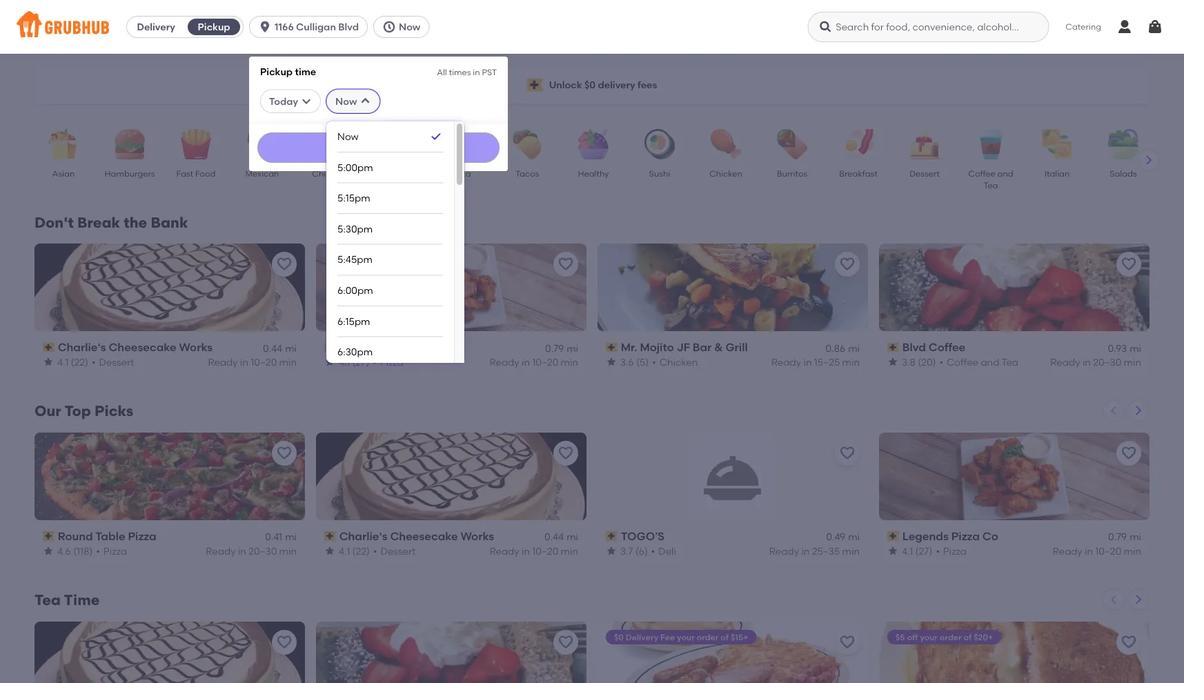 Task type: locate. For each thing, give the bounding box(es) containing it.
0 horizontal spatial 20–30
[[249, 545, 277, 557]]

svg image
[[258, 20, 272, 34], [382, 20, 396, 34], [301, 96, 312, 107]]

1 horizontal spatial your
[[920, 632, 938, 642]]

0 vertical spatial works
[[179, 341, 213, 354]]

1 your from the left
[[677, 632, 695, 642]]

0.79 mi
[[545, 342, 579, 354], [1109, 531, 1142, 543]]

0 horizontal spatial pickup
[[198, 21, 230, 33]]

2 vertical spatial dessert
[[381, 545, 416, 557]]

0 vertical spatial coffee
[[969, 168, 996, 178]]

1 vertical spatial works
[[461, 530, 494, 543]]

2 vertical spatial now
[[338, 131, 359, 142]]

charlie's
[[58, 341, 106, 354], [339, 530, 388, 543]]

• for subscription pass image to the left of blvd coffee
[[940, 356, 944, 368]]

20–30 down 0.93
[[1094, 356, 1122, 368]]

legends
[[339, 341, 386, 354], [903, 530, 949, 543]]

6:15pm
[[338, 315, 370, 327]]

asian image
[[39, 129, 88, 159]]

4.1 (27)
[[339, 356, 370, 368], [902, 545, 933, 557]]

coffee up (20) at the right of page
[[929, 341, 966, 354]]

ready for legends pizza co save this restaurant icon
[[1053, 545, 1083, 557]]

0 vertical spatial 20–30
[[1094, 356, 1122, 368]]

ready in 10–20 min
[[208, 356, 297, 368], [490, 356, 579, 368], [490, 545, 579, 557], [1053, 545, 1142, 557]]

ready for save this restaurant icon for blvd coffee
[[1051, 356, 1081, 368]]

delivery inside button
[[137, 21, 175, 33]]

• dessert
[[92, 356, 134, 368], [374, 545, 416, 557]]

blvd
[[338, 21, 359, 33], [903, 341, 926, 354]]

caret right icon image for tea time
[[1134, 594, 1145, 605]]

1 horizontal spatial of
[[964, 632, 972, 642]]

4.6 (118)
[[57, 545, 93, 557]]

your right fee
[[677, 632, 695, 642]]

order left $15+
[[697, 632, 719, 642]]

svg image inside 1166 culligan blvd button
[[258, 20, 272, 34]]

0 vertical spatial • dessert
[[92, 356, 134, 368]]

pickup left time
[[260, 66, 293, 77]]

save this restaurant image
[[840, 256, 856, 273], [1121, 256, 1138, 273], [276, 445, 293, 462], [840, 445, 856, 462], [1121, 445, 1138, 462], [558, 634, 574, 651], [1121, 634, 1138, 651]]

0 vertical spatial blvd
[[338, 21, 359, 33]]

0 vertical spatial and
[[998, 168, 1014, 178]]

1 vertical spatial legends pizza co
[[903, 530, 999, 543]]

0 vertical spatial now
[[399, 21, 421, 33]]

deli
[[659, 545, 676, 557]]

subscription pass image left blvd coffee
[[888, 343, 900, 352]]

0 horizontal spatial legends pizza co
[[339, 341, 435, 354]]

1166 culligan blvd
[[275, 21, 359, 33]]

0 vertical spatial caret left icon image
[[1109, 405, 1120, 416]]

and inside coffee and tea
[[998, 168, 1014, 178]]

3.7 (6)
[[621, 545, 648, 557]]

$5
[[896, 632, 905, 642]]

4.1 for subscription pass image on top of our
[[57, 356, 68, 368]]

subscription pass image right 0.49 mi
[[888, 532, 900, 541]]

save this restaurant image
[[276, 256, 293, 273], [558, 256, 574, 273], [558, 445, 574, 462], [276, 634, 293, 651], [840, 634, 856, 651]]

0 vertical spatial (27)
[[352, 356, 370, 368]]

0.93
[[1108, 342, 1128, 354]]

fast food image
[[172, 129, 220, 159]]

2 vertical spatial coffee
[[947, 356, 979, 368]]

1 horizontal spatial 20–30
[[1094, 356, 1122, 368]]

list box containing now
[[338, 121, 443, 683]]

1 vertical spatial blvd
[[903, 341, 926, 354]]

1 vertical spatial • dessert
[[374, 545, 416, 557]]

save this restaurant image for subscription pass image on the right of 0.41 mi
[[558, 445, 574, 462]]

delivery left fee
[[626, 632, 659, 642]]

$0 right unlock
[[585, 79, 596, 91]]

chicken down "chicken" image
[[710, 168, 743, 178]]

in for subscription pass image on the left of mr.
[[804, 356, 812, 368]]

0 horizontal spatial 0.44 mi
[[263, 342, 297, 354]]

pickup inside 'button'
[[198, 21, 230, 33]]

italian image
[[1034, 129, 1082, 159]]

hamburgers image
[[106, 129, 154, 159]]

order
[[697, 632, 719, 642], [940, 632, 962, 642]]

1 vertical spatial delivery
[[626, 632, 659, 642]]

caret left icon image
[[1109, 405, 1120, 416], [1109, 594, 1120, 605]]

0 vertical spatial cheesecake
[[109, 341, 176, 354]]

0 horizontal spatial chicken
[[660, 356, 698, 368]]

bar
[[693, 341, 712, 354]]

all
[[437, 67, 447, 77]]

1 vertical spatial 0.44 mi
[[545, 531, 579, 543]]

• for subscription pass image to the left of the togo's
[[652, 545, 655, 557]]

1 horizontal spatial dessert
[[381, 545, 416, 557]]

svg image inside now button
[[382, 20, 396, 34]]

5:45pm
[[338, 254, 373, 266]]

our top picks
[[35, 402, 134, 420]]

subscription pass image
[[43, 532, 55, 541], [888, 532, 900, 541]]

1 vertical spatial 0.79
[[1109, 531, 1128, 543]]

blvd up '3.8 (20)' at the right bottom
[[903, 341, 926, 354]]

in inside navigation
[[473, 67, 480, 77]]

caret left icon image for tea time
[[1109, 594, 1120, 605]]

and down coffee and tea image
[[998, 168, 1014, 178]]

4.1 for subscription pass image on the right of 0.41 mi
[[339, 545, 350, 557]]

subscription pass image left the togo's
[[606, 532, 618, 541]]

0 horizontal spatial delivery
[[137, 21, 175, 33]]

check icon image
[[429, 130, 443, 144]]

0.41 mi
[[265, 531, 297, 543]]

fee
[[661, 632, 675, 642]]

dessert for subscription pass image on top of our
[[99, 356, 134, 368]]

2 subscription pass image from the left
[[888, 532, 900, 541]]

1 horizontal spatial • pizza
[[373, 356, 404, 368]]

0 horizontal spatial of
[[721, 632, 729, 642]]

1 vertical spatial co
[[983, 530, 999, 543]]

0 vertical spatial legends
[[339, 341, 386, 354]]

0 horizontal spatial $0
[[585, 79, 596, 91]]

now inside option
[[338, 131, 359, 142]]

1 vertical spatial pickup
[[260, 66, 293, 77]]

0 vertical spatial charlie's cheesecake works
[[58, 341, 213, 354]]

subscription pass image left 6:30pm
[[324, 343, 337, 352]]

0.79
[[545, 342, 564, 354], [1109, 531, 1128, 543]]

main navigation navigation
[[0, 0, 1185, 683]]

in for subscription pass image to the left of blvd coffee
[[1083, 356, 1091, 368]]

ready in 10–20 min for subscription pass image left of 6:30pm
[[490, 356, 579, 368]]

• for subscription pass image left of 6:30pm
[[373, 356, 377, 368]]

1 horizontal spatial charlie's cheesecake works
[[339, 530, 494, 543]]

1 vertical spatial 20–30
[[249, 545, 277, 557]]

2 vertical spatial caret right icon image
[[1134, 594, 1145, 605]]

0 horizontal spatial works
[[179, 341, 213, 354]]

pickup right delivery button
[[198, 21, 230, 33]]

your
[[677, 632, 695, 642], [920, 632, 938, 642]]

picks
[[95, 402, 134, 420]]

0 vertical spatial ready in 20–30 min
[[1051, 356, 1142, 368]]

dessert
[[910, 168, 940, 178], [99, 356, 134, 368], [381, 545, 416, 557]]

$20+
[[974, 632, 994, 642]]

mexican
[[245, 168, 279, 178]]

0 horizontal spatial 4.1 (27)
[[339, 356, 370, 368]]

in for subscription pass image on top of our
[[240, 356, 249, 368]]

unlock
[[549, 79, 582, 91]]

5:30pm
[[338, 223, 373, 235]]

2 horizontal spatial dessert
[[910, 168, 940, 178]]

0 horizontal spatial (27)
[[352, 356, 370, 368]]

1 vertical spatial 4.1 (22)
[[339, 545, 370, 557]]

list box
[[338, 121, 443, 683]]

svg image
[[1147, 19, 1164, 35], [819, 20, 833, 34], [360, 96, 371, 107]]

and right (20) at the right of page
[[981, 356, 1000, 368]]

1 horizontal spatial 0.79 mi
[[1109, 531, 1142, 543]]

subscription pass image left round in the bottom of the page
[[43, 532, 55, 541]]

chicken
[[710, 168, 743, 178], [660, 356, 698, 368]]

ready in 20–30 min down 0.41
[[206, 545, 297, 557]]

2 caret left icon image from the top
[[1109, 594, 1120, 605]]

1 horizontal spatial charlie's
[[339, 530, 388, 543]]

ready for save this restaurant image for subscription pass image on top of our
[[208, 356, 238, 368]]

round table pizza
[[58, 530, 157, 543]]

legends pizza co for subscription pass image left of 6:30pm
[[339, 341, 435, 354]]

today
[[269, 95, 298, 107]]

10–20
[[251, 356, 277, 368], [533, 356, 559, 368], [533, 545, 559, 557], [1096, 545, 1122, 557]]

caret right icon image for our top picks
[[1134, 405, 1145, 416]]

save this restaurant image for subscription pass image on top of our
[[276, 256, 293, 273]]

1 horizontal spatial legends pizza co
[[903, 530, 999, 543]]

0 vertical spatial chicken
[[710, 168, 743, 178]]

works
[[179, 341, 213, 354], [461, 530, 494, 543]]

don't break the bank
[[35, 214, 188, 232]]

2 horizontal spatial svg image
[[382, 20, 396, 34]]

1 horizontal spatial order
[[940, 632, 962, 642]]

now
[[399, 21, 421, 33], [336, 95, 357, 107], [338, 131, 359, 142]]

catering
[[1066, 22, 1102, 32]]

20–30 down 0.41
[[249, 545, 277, 557]]

delivery left pickup 'button'
[[137, 21, 175, 33]]

1 vertical spatial coffee
[[929, 341, 966, 354]]

tea inside coffee and tea
[[984, 180, 999, 190]]

ready in 20–30 min down 0.93
[[1051, 356, 1142, 368]]

and
[[998, 168, 1014, 178], [981, 356, 1000, 368]]

0 horizontal spatial co
[[420, 341, 435, 354]]

star icon image
[[43, 357, 54, 368], [324, 357, 336, 368], [606, 357, 617, 368], [888, 357, 899, 368], [43, 546, 54, 557], [324, 546, 336, 557], [606, 546, 617, 557], [888, 546, 899, 557]]

0 horizontal spatial • dessert
[[92, 356, 134, 368]]

0 vertical spatial 0.79
[[545, 342, 564, 354]]

dessert image
[[901, 129, 949, 159]]

save this restaurant image for blvd coffee
[[1121, 256, 1138, 273]]

0.41
[[265, 531, 282, 543]]

of left $15+
[[721, 632, 729, 642]]

1 horizontal spatial delivery
[[626, 632, 659, 642]]

charlie's cheesecake works
[[58, 341, 213, 354], [339, 530, 494, 543]]

fast
[[176, 168, 193, 178]]

1 vertical spatial $0
[[614, 632, 624, 642]]

time
[[64, 592, 100, 609]]

0 vertical spatial 0.44
[[263, 342, 282, 354]]

0 horizontal spatial subscription pass image
[[43, 532, 55, 541]]

your right off
[[920, 632, 938, 642]]

0 horizontal spatial ready in 20–30 min
[[206, 545, 297, 557]]

• coffee and tea
[[940, 356, 1019, 368]]

times
[[449, 67, 471, 77]]

• pizza
[[373, 356, 404, 368], [96, 545, 127, 557], [936, 545, 967, 557]]

tea
[[984, 180, 999, 190], [1002, 356, 1019, 368], [35, 592, 61, 609]]

1 vertical spatial chicken
[[660, 356, 698, 368]]

10–20 for subscription pass image on the right of 0.41 mi
[[533, 545, 559, 557]]

&
[[715, 341, 723, 354]]

delivery
[[598, 79, 636, 91]]

1 caret left icon image from the top
[[1109, 405, 1120, 416]]

unlock $0 delivery fees
[[549, 79, 657, 91]]

mi
[[285, 342, 297, 354], [567, 342, 579, 354], [849, 342, 860, 354], [1130, 342, 1142, 354], [285, 531, 297, 543], [567, 531, 579, 543], [849, 531, 860, 543], [1130, 531, 1142, 543]]

min
[[279, 356, 297, 368], [561, 356, 579, 368], [843, 356, 860, 368], [1124, 356, 1142, 368], [279, 545, 297, 557], [561, 545, 579, 557], [843, 545, 860, 557], [1124, 545, 1142, 557]]

3.6 (5)
[[621, 356, 649, 368]]

our
[[35, 402, 61, 420]]

1 horizontal spatial chicken
[[710, 168, 743, 178]]

ready in 20–30 min for round table pizza
[[206, 545, 297, 557]]

mi for save this restaurant image associated with subscription pass image left of 6:30pm
[[567, 342, 579, 354]]

pickup for pickup
[[198, 21, 230, 33]]

(27)
[[352, 356, 370, 368], [916, 545, 933, 557]]

chicken down jf
[[660, 356, 698, 368]]

1 horizontal spatial works
[[461, 530, 494, 543]]

1 subscription pass image from the left
[[43, 532, 55, 541]]

1 vertical spatial 0.79 mi
[[1109, 531, 1142, 543]]

coffee down coffee and tea image
[[969, 168, 996, 178]]

• deli
[[652, 545, 676, 557]]

1 horizontal spatial tea
[[984, 180, 999, 190]]

0 horizontal spatial svg image
[[360, 96, 371, 107]]

subscription pass image
[[43, 343, 55, 352], [324, 343, 337, 352], [606, 343, 618, 352], [888, 343, 900, 352], [324, 532, 337, 541], [606, 532, 618, 541]]

culligan
[[296, 21, 336, 33]]

1 horizontal spatial subscription pass image
[[888, 532, 900, 541]]

save this restaurant image for mr. mojito jf bar & grill
[[840, 256, 856, 273]]

1 vertical spatial dessert
[[99, 356, 134, 368]]

caret right icon image
[[1144, 155, 1155, 166], [1134, 405, 1145, 416], [1134, 594, 1145, 605]]

don't
[[35, 214, 74, 232]]

0 vertical spatial delivery
[[137, 21, 175, 33]]

coffee
[[969, 168, 996, 178], [929, 341, 966, 354], [947, 356, 979, 368]]

american image
[[371, 129, 419, 159]]

coffee down blvd coffee
[[947, 356, 979, 368]]

top
[[64, 402, 91, 420]]

round
[[58, 530, 93, 543]]

1 horizontal spatial svg image
[[301, 96, 312, 107]]

0 horizontal spatial 0.79
[[545, 342, 564, 354]]

$0 left fee
[[614, 632, 624, 642]]

caret left icon image for our top picks
[[1109, 405, 1120, 416]]

subscription pass image up our
[[43, 343, 55, 352]]

0 horizontal spatial legends
[[339, 341, 386, 354]]

0 vertical spatial legends pizza co
[[339, 341, 435, 354]]

healthy
[[578, 168, 609, 178]]

update button
[[258, 132, 500, 163]]

of left $20+
[[964, 632, 972, 642]]

blvd inside button
[[338, 21, 359, 33]]

list box inside the main navigation navigation
[[338, 121, 443, 683]]

0 vertical spatial 0.79 mi
[[545, 342, 579, 354]]

mexican image
[[238, 129, 287, 159]]

(22)
[[71, 356, 88, 368], [352, 545, 370, 557]]

2 vertical spatial tea
[[35, 592, 61, 609]]

sushi
[[650, 168, 670, 178]]

1 vertical spatial caret left icon image
[[1109, 594, 1120, 605]]

0 horizontal spatial cheesecake
[[109, 341, 176, 354]]

$0
[[585, 79, 596, 91], [614, 632, 624, 642]]

0.44 for subscription pass image on top of our
[[263, 342, 282, 354]]

0 horizontal spatial charlie's cheesecake works
[[58, 341, 213, 354]]

ready
[[208, 356, 238, 368], [490, 356, 520, 368], [772, 356, 802, 368], [1051, 356, 1081, 368], [206, 545, 236, 557], [490, 545, 520, 557], [770, 545, 799, 557], [1053, 545, 1083, 557]]

0 horizontal spatial 0.79 mi
[[545, 342, 579, 354]]

pizza
[[451, 168, 471, 178], [388, 341, 417, 354], [380, 356, 404, 368], [128, 530, 157, 543], [952, 530, 980, 543], [103, 545, 127, 557], [944, 545, 967, 557]]

1 vertical spatial legends
[[903, 530, 949, 543]]

0 horizontal spatial your
[[677, 632, 695, 642]]

works for subscription pass image on the right of 0.41 mi
[[461, 530, 494, 543]]

1 horizontal spatial 0.79
[[1109, 531, 1128, 543]]

co for subscription pass image left of 6:30pm
[[420, 341, 435, 354]]

1 vertical spatial 0.44
[[545, 531, 564, 543]]

order left $20+
[[940, 632, 962, 642]]

in for subscription pass image on the right of 0.41 mi
[[522, 545, 530, 557]]

cheesecake
[[109, 341, 176, 354], [390, 530, 458, 543]]

0 horizontal spatial order
[[697, 632, 719, 642]]

1 horizontal spatial 4.1 (27)
[[902, 545, 933, 557]]

2 your from the left
[[920, 632, 938, 642]]

grubhub plus flag logo image
[[527, 78, 544, 91]]

1 vertical spatial cheesecake
[[390, 530, 458, 543]]

blvd right culligan
[[338, 21, 359, 33]]

1 vertical spatial charlie's cheesecake works
[[339, 530, 494, 543]]



Task type: vqa. For each thing, say whether or not it's contained in the screenshot.


Task type: describe. For each thing, give the bounding box(es) containing it.
0.44 mi for subscription pass image on the right of 0.41 mi
[[545, 531, 579, 543]]

breakfast
[[840, 168, 878, 178]]

save this restaurant image for round table pizza
[[276, 445, 293, 462]]

25–35
[[812, 545, 840, 557]]

ready for mr. mojito jf bar & grill save this restaurant icon
[[772, 356, 802, 368]]

ready for save this restaurant image associated with subscription pass image on the right of 0.41 mi
[[490, 545, 520, 557]]

salads
[[1110, 168, 1138, 178]]

healthy image
[[570, 129, 618, 159]]

pickup for pickup time
[[260, 66, 293, 77]]

ready in 10–20 min for subscription pass image on top of our
[[208, 356, 297, 368]]

0.44 mi for subscription pass image on top of our
[[263, 342, 297, 354]]

break
[[77, 214, 120, 232]]

2 of from the left
[[964, 632, 972, 642]]

mojito
[[640, 341, 674, 354]]

0.79 mi for legends pizza co save this restaurant icon
[[1109, 531, 1142, 543]]

time
[[295, 66, 316, 77]]

$5 off your order of $20+
[[896, 632, 994, 642]]

0.79 mi for save this restaurant image associated with subscription pass image left of 6:30pm
[[545, 342, 579, 354]]

subscription pass image right 0.41 mi
[[324, 532, 337, 541]]

• for round table pizza's subscription pass icon
[[96, 545, 100, 557]]

coffee and tea
[[969, 168, 1014, 190]]

coffee for blvd coffee
[[929, 341, 966, 354]]

1166
[[275, 21, 294, 33]]

off
[[907, 632, 919, 642]]

1 vertical spatial 4.1 (27)
[[902, 545, 933, 557]]

salads image
[[1100, 129, 1148, 159]]

mi for save this restaurant image for subscription pass image on top of our
[[285, 342, 297, 354]]

hamburgers
[[105, 168, 155, 178]]

1 horizontal spatial (27)
[[916, 545, 933, 557]]

10–20 for subscription pass image left of 6:30pm
[[533, 356, 559, 368]]

the
[[124, 214, 147, 232]]

20–30 for round table pizza
[[249, 545, 277, 557]]

in for round table pizza's subscription pass icon
[[238, 545, 246, 557]]

legends for subscription pass image left of 6:30pm
[[339, 341, 386, 354]]

update
[[363, 142, 394, 153]]

save this restaurant image for subscription pass image left of 6:30pm
[[558, 256, 574, 273]]

save this restaurant image for togo's
[[840, 445, 856, 462]]

0 horizontal spatial • pizza
[[96, 545, 127, 557]]

2 order from the left
[[940, 632, 962, 642]]

ready in 15–25 min
[[772, 356, 860, 368]]

(20)
[[918, 356, 937, 368]]

ready for save this restaurant icon associated with round table pizza
[[206, 545, 236, 557]]

2 horizontal spatial tea
[[1002, 356, 1019, 368]]

2 horizontal spatial svg image
[[1147, 19, 1164, 35]]

now inside button
[[399, 21, 421, 33]]

mi for save this restaurant image associated with subscription pass image on the right of 0.41 mi
[[567, 531, 579, 543]]

10–20 for subscription pass image on top of our
[[251, 356, 277, 368]]

sushi image
[[636, 129, 684, 159]]

delivery button
[[127, 16, 185, 38]]

4.1 for subscription pass image left of 6:30pm
[[339, 356, 350, 368]]

works for subscription pass image on top of our
[[179, 341, 213, 354]]

legends for subscription pass icon corresponding to legends pizza co
[[903, 530, 949, 543]]

in for subscription pass image to the left of the togo's
[[802, 545, 810, 557]]

subscription pass image for round table pizza
[[43, 532, 55, 541]]

0.44 for subscription pass image on the right of 0.41 mi
[[545, 531, 564, 543]]

1166 culligan blvd button
[[249, 16, 374, 38]]

0 vertical spatial caret right icon image
[[1144, 155, 1155, 166]]

1 vertical spatial and
[[981, 356, 1000, 368]]

• chicken
[[653, 356, 698, 368]]

(6)
[[636, 545, 648, 557]]

coffee inside coffee and tea
[[969, 168, 996, 178]]

legends pizza co for subscription pass icon corresponding to legends pizza co
[[903, 530, 999, 543]]

italian
[[1045, 168, 1070, 178]]

mi for save this restaurant icon for blvd coffee
[[1130, 342, 1142, 354]]

1 horizontal spatial $0
[[614, 632, 624, 642]]

mi for save this restaurant icon associated with round table pizza
[[285, 531, 297, 543]]

now button
[[374, 16, 435, 38]]

pizza image
[[437, 129, 485, 159]]

1 order from the left
[[697, 632, 719, 642]]

ready in 20–30 min for blvd coffee
[[1051, 356, 1142, 368]]

pickup button
[[185, 16, 243, 38]]

1 vertical spatial charlie's
[[339, 530, 388, 543]]

subscription pass image left mr.
[[606, 343, 618, 352]]

togo's
[[621, 530, 665, 543]]

chinese
[[312, 168, 345, 178]]

1 of from the left
[[721, 632, 729, 642]]

$15+
[[731, 632, 749, 642]]

subscription pass image for legends pizza co
[[888, 532, 900, 541]]

0 horizontal spatial charlie's
[[58, 341, 106, 354]]

co for subscription pass icon corresponding to legends pizza co
[[983, 530, 999, 543]]

pickup time
[[260, 66, 316, 77]]

ready for save this restaurant image associated with subscription pass image left of 6:30pm
[[490, 356, 520, 368]]

jf
[[677, 341, 690, 354]]

charlie's cheesecake works for subscription pass image on top of our
[[58, 341, 213, 354]]

mr. mojito jf bar & grill
[[621, 341, 748, 354]]

0 vertical spatial (22)
[[71, 356, 88, 368]]

togo's logo image
[[689, 433, 777, 520]]

1 horizontal spatial blvd
[[903, 341, 926, 354]]

1 horizontal spatial • dessert
[[374, 545, 416, 557]]

burritos image
[[768, 129, 817, 159]]

save this restaurant image for legends pizza co
[[1121, 445, 1138, 462]]

0.86
[[826, 342, 846, 354]]

• for subscription pass image on the left of mr.
[[653, 356, 656, 368]]

mi for save this restaurant icon for togo's
[[849, 531, 860, 543]]

mr.
[[621, 341, 638, 354]]

pst
[[482, 67, 497, 77]]

0.86 mi
[[826, 342, 860, 354]]

3.8
[[902, 356, 916, 368]]

tacos
[[516, 168, 539, 178]]

chinese image
[[304, 129, 353, 159]]

ready for save this restaurant icon for togo's
[[770, 545, 799, 557]]

dessert for subscription pass image on the right of 0.41 mi
[[381, 545, 416, 557]]

1 horizontal spatial (22)
[[352, 545, 370, 557]]

table
[[95, 530, 125, 543]]

coffee for • coffee and tea
[[947, 356, 979, 368]]

3.6
[[621, 356, 634, 368]]

svg image for 1166 culligan blvd
[[258, 20, 272, 34]]

now option
[[338, 121, 443, 153]]

(118)
[[73, 545, 93, 557]]

3.8 (20)
[[902, 356, 937, 368]]

all times in pst
[[437, 67, 497, 77]]

coffee and tea image
[[967, 129, 1016, 159]]

catering button
[[1057, 11, 1112, 43]]

mi for mr. mojito jf bar & grill save this restaurant icon
[[849, 342, 860, 354]]

ready in 10–20 min for subscription pass image on the right of 0.41 mi
[[490, 545, 579, 557]]

0 horizontal spatial 4.1 (22)
[[57, 356, 88, 368]]

charlie's cheesecake works for subscription pass image on the right of 0.41 mi
[[339, 530, 494, 543]]

breakfast image
[[835, 129, 883, 159]]

fast food
[[176, 168, 216, 178]]

mi for legends pizza co save this restaurant icon
[[1130, 531, 1142, 543]]

• for subscription pass image on the right of 0.41 mi
[[374, 545, 377, 557]]

2 horizontal spatial • pizza
[[936, 545, 967, 557]]

chicken image
[[702, 129, 750, 159]]

1 horizontal spatial svg image
[[819, 20, 833, 34]]

5:00pm
[[338, 161, 373, 173]]

• for subscription pass icon corresponding to legends pizza co
[[936, 545, 940, 557]]

1 horizontal spatial 4.1 (22)
[[339, 545, 370, 557]]

1 vertical spatial now
[[336, 95, 357, 107]]

burritos
[[777, 168, 808, 178]]

$0 delivery fee your order of $15+
[[614, 632, 749, 642]]

food
[[195, 168, 216, 178]]

0.49 mi
[[827, 531, 860, 543]]

tacos image
[[503, 129, 552, 159]]

6:00pm
[[338, 285, 373, 296]]

5:15pm
[[338, 192, 371, 204]]

fees
[[638, 79, 657, 91]]

tea time
[[35, 592, 100, 609]]

ready in 25–35 min
[[770, 545, 860, 557]]

grill
[[726, 341, 748, 354]]

20–30 for blvd coffee
[[1094, 356, 1122, 368]]

(5)
[[637, 356, 649, 368]]

0.49
[[827, 531, 846, 543]]

in for subscription pass image left of 6:30pm
[[522, 356, 530, 368]]

bank
[[151, 214, 188, 232]]

blvd coffee
[[903, 341, 966, 354]]

svg image for now
[[382, 20, 396, 34]]

15–25
[[815, 356, 840, 368]]

1 horizontal spatial cheesecake
[[390, 530, 458, 543]]

asian
[[52, 168, 75, 178]]

4.6
[[57, 545, 71, 557]]

• for subscription pass image on top of our
[[92, 356, 96, 368]]

3.7
[[621, 545, 633, 557]]

6:30pm
[[338, 346, 373, 358]]

in for subscription pass icon corresponding to legends pizza co
[[1085, 545, 1094, 557]]



